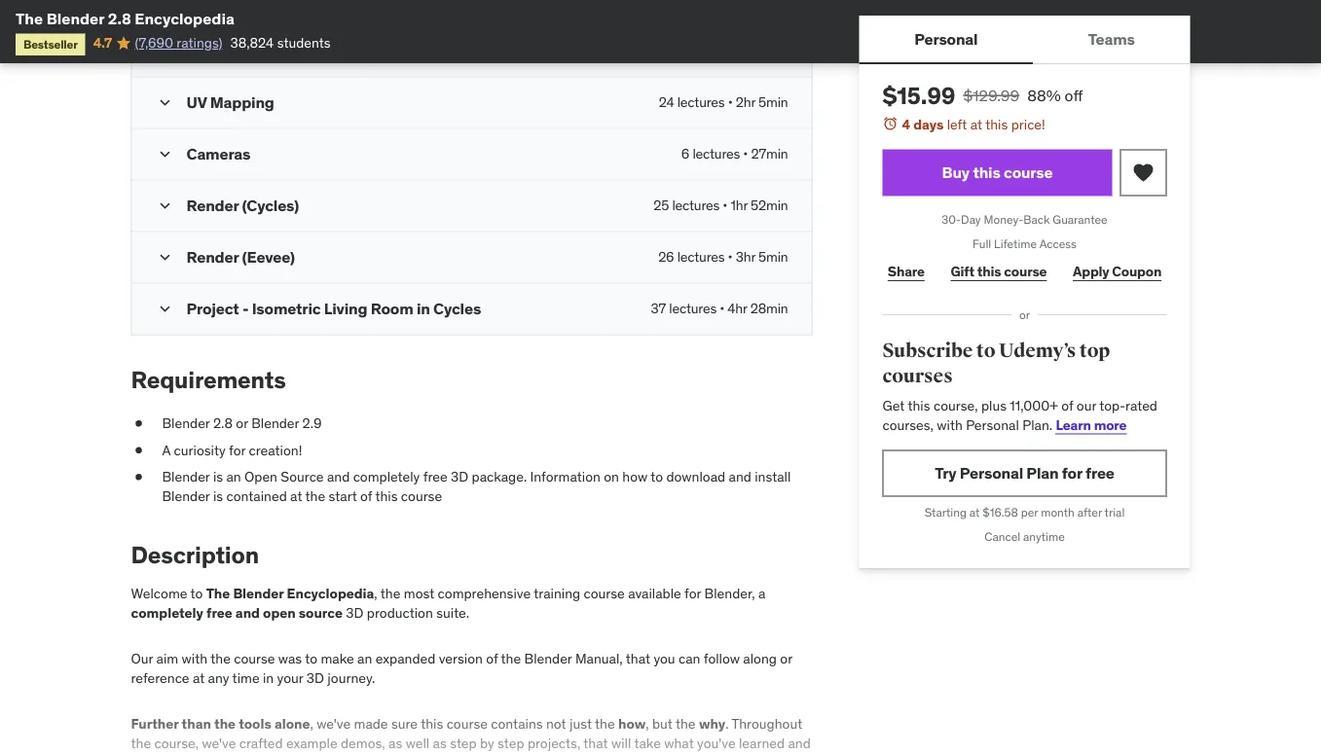 Task type: vqa. For each thing, say whether or not it's contained in the screenshot.


Task type: locate. For each thing, give the bounding box(es) containing it.
personal inside the get this course, plus 11,000+ of our top-rated courses, with personal plan.
[[966, 416, 1019, 434]]

2 xsmall image from the top
[[131, 441, 147, 460]]

tab list
[[859, 16, 1190, 64]]

4 small image from the top
[[155, 248, 175, 267]]

description
[[131, 540, 259, 569]]

2hr
[[736, 94, 755, 111]]

lectures right 37
[[669, 300, 717, 318]]

1 xsmall image from the top
[[131, 414, 147, 433]]

1 horizontal spatial 3d
[[346, 604, 364, 622]]

to left udemy's
[[976, 339, 995, 363]]

course inside button
[[1004, 163, 1053, 183]]

1 horizontal spatial in
[[417, 299, 430, 319]]

• for (cycles)
[[723, 197, 728, 214]]

of left our
[[1061, 397, 1073, 415]]

(7,690 ratings)
[[135, 34, 222, 51]]

1 horizontal spatial with
[[937, 416, 963, 434]]

is down a curiosity for creation!
[[213, 468, 223, 486]]

buy this course
[[942, 163, 1053, 183]]

5min for (eevee)
[[758, 248, 788, 266]]

render down cameras
[[186, 195, 239, 215]]

can
[[678, 650, 700, 668]]

2 horizontal spatial ,
[[646, 715, 649, 733]]

what
[[664, 734, 694, 752]]

living
[[324, 299, 367, 319]]

it
[[163, 753, 171, 753]]

1 vertical spatial a
[[201, 753, 208, 753]]

course,
[[934, 397, 978, 415], [154, 734, 199, 752]]

2 5min from the top
[[758, 248, 788, 266]]

course, left plus
[[934, 397, 978, 415]]

of inside the get this course, plus 11,000+ of our top-rated courses, with personal plan.
[[1061, 397, 1073, 415]]

0 horizontal spatial course,
[[154, 734, 199, 752]]

xsmall image for blender
[[131, 414, 147, 433]]

practical
[[211, 753, 264, 753]]

30-day money-back guarantee full lifetime access
[[942, 212, 1108, 252]]

top-
[[1099, 397, 1125, 415]]

1 horizontal spatial ,
[[374, 585, 377, 603]]

encyclopedia up (7,690 ratings)
[[135, 8, 234, 28]]

subscribe
[[882, 339, 973, 363]]

6 lectures • 27min
[[681, 145, 788, 163]]

course up time
[[234, 650, 275, 668]]

and right learned
[[788, 734, 811, 752]]

version
[[439, 650, 483, 668]]

the right than
[[214, 715, 236, 733]]

1 vertical spatial that
[[583, 734, 608, 752]]

small image
[[155, 42, 175, 61], [155, 145, 175, 164], [155, 196, 175, 216], [155, 248, 175, 267]]

that inside our aim with the course was to make an expanded version of the blender manual, that you can follow along or reference at any time in your 3d journey.
[[626, 650, 650, 668]]

the inside welcome to the blender encyclopedia , the most comprehensive training course available for blender, a completely free and open source 3d production suite.
[[380, 585, 400, 603]]

2 vertical spatial 3d
[[306, 669, 324, 687]]

0 vertical spatial an
[[226, 468, 241, 486]]

cameras
[[186, 144, 250, 164]]

start
[[329, 488, 357, 505]]

and left 'open'
[[235, 604, 260, 622]]

this right buy
[[973, 163, 1000, 183]]

an inside blender is an open source and completely free 3d package. information on how to download and install blender is contained at the start of this course
[[226, 468, 241, 486]]

small image left project
[[155, 300, 175, 319]]

2 horizontal spatial of
[[1061, 397, 1073, 415]]

this right gift
[[977, 263, 1001, 280]]

trial
[[1105, 505, 1125, 520]]

25 lectures • 1hr 52min
[[654, 197, 788, 214]]

88%
[[1027, 85, 1061, 105]]

1 horizontal spatial we've
[[317, 715, 351, 733]]

as right "well"
[[433, 734, 447, 752]]

0 vertical spatial personal
[[914, 29, 978, 49]]

journey.
[[327, 669, 375, 687]]

2.8 up a curiosity for creation!
[[213, 415, 233, 432]]

or right along at the right of page
[[780, 650, 792, 668]]

0 vertical spatial a
[[758, 585, 765, 603]]

of inside our aim with the course was to make an expanded version of the blender manual, that you can follow along or reference at any time in your 3d journey.
[[486, 650, 498, 668]]

0 vertical spatial completely
[[353, 468, 420, 486]]

small image left "render (eevee)"
[[155, 248, 175, 267]]

with
[[937, 416, 963, 434], [182, 650, 207, 668]]

the inside blender is an open source and completely free 3d package. information on how to download and install blender is contained at the start of this course
[[305, 488, 325, 505]]

render up project
[[186, 247, 239, 267]]

2 render from the top
[[186, 247, 239, 267]]

at left any
[[193, 669, 205, 687]]

1 vertical spatial xsmall image
[[131, 441, 147, 460]]

free up after
[[1086, 463, 1114, 483]]

make
[[321, 650, 354, 668]]

to right the was
[[305, 650, 317, 668]]

the up form
[[131, 734, 151, 752]]

in right room
[[417, 299, 430, 319]]

uv
[[186, 92, 207, 112]]

will
[[611, 734, 631, 752]]

of right version
[[486, 650, 498, 668]]

0 horizontal spatial ,
[[310, 715, 313, 733]]

small image for uv
[[155, 93, 175, 113]]

or up udemy's
[[1019, 307, 1030, 322]]

0 horizontal spatial step
[[450, 734, 477, 752]]

lectures right 25
[[672, 197, 720, 214]]

with right aim on the bottom left
[[182, 650, 207, 668]]

2 vertical spatial for
[[684, 585, 701, 603]]

0 horizontal spatial we've
[[202, 734, 236, 752]]

of inside blender is an open source and completely free 3d package. information on how to download and install blender is contained at the start of this course
[[360, 488, 372, 505]]

2 horizontal spatial 3d
[[451, 468, 468, 486]]

1 horizontal spatial or
[[780, 650, 792, 668]]

3 small image from the top
[[155, 196, 175, 216]]

2.8 up 4.7
[[108, 8, 131, 28]]

blender inside welcome to the blender encyclopedia , the most comprehensive training course available for blender, a completely free and open source 3d production suite.
[[233, 585, 284, 603]]

(cycles)
[[242, 195, 299, 215]]

lectures right 6
[[693, 145, 740, 163]]

2 vertical spatial of
[[486, 650, 498, 668]]

production
[[367, 604, 433, 622]]

0 vertical spatial 2.8
[[108, 8, 131, 28]]

tab list containing personal
[[859, 16, 1190, 64]]

to inside welcome to the blender encyclopedia , the most comprehensive training course available for blender, a completely free and open source 3d production suite.
[[190, 585, 203, 603]]

1 horizontal spatial free
[[423, 468, 447, 486]]

0 vertical spatial small image
[[155, 93, 175, 113]]

small image left uv on the left top of page
[[155, 93, 175, 113]]

completely down welcome
[[131, 604, 203, 622]]

2 step from the left
[[498, 734, 524, 752]]

2 small image from the top
[[155, 300, 175, 319]]

mapping
[[210, 92, 274, 112]]

share button
[[882, 252, 930, 291]]

0 vertical spatial xsmall image
[[131, 414, 147, 433]]

0 horizontal spatial as
[[388, 734, 402, 752]]

1 vertical spatial or
[[236, 415, 248, 432]]

0 vertical spatial with
[[937, 416, 963, 434]]

alone
[[274, 715, 310, 733]]

of
[[1061, 397, 1073, 415], [360, 488, 372, 505], [486, 650, 498, 668]]

1 step from the left
[[450, 734, 477, 752]]

small image left render (cycles)
[[155, 196, 175, 216]]

of right start
[[360, 488, 372, 505]]

your
[[277, 669, 303, 687]]

1 horizontal spatial for
[[684, 585, 701, 603]]

xsmall image
[[131, 414, 147, 433], [131, 441, 147, 460]]

completely
[[353, 468, 420, 486], [131, 604, 203, 622]]

how right on at the bottom left of page
[[622, 468, 648, 486]]

that down just
[[583, 734, 608, 752]]

• left 4hr
[[720, 300, 724, 318]]

1 vertical spatial 2.8
[[213, 415, 233, 432]]

for down blender 2.8 or blender 2.9
[[229, 442, 245, 459]]

that inside . throughout the course, we've crafted example demos, as well as step by step projects, that will take what you've learned and form it into a practical example.
[[583, 734, 608, 752]]

completely up start
[[353, 468, 420, 486]]

0 vertical spatial render
[[186, 195, 239, 215]]

the down source in the bottom of the page
[[305, 488, 325, 505]]

24 lectures • 2hr 5min
[[659, 94, 788, 111]]

, inside welcome to the blender encyclopedia , the most comprehensive training course available for blender, a completely free and open source 3d production suite.
[[374, 585, 377, 603]]

the up production
[[380, 585, 400, 603]]

1 vertical spatial in
[[263, 669, 274, 687]]

the up bestseller at the left of page
[[16, 8, 43, 28]]

ratings)
[[177, 34, 222, 51]]

1 vertical spatial encyclopedia
[[287, 585, 374, 603]]

1 horizontal spatial of
[[486, 650, 498, 668]]

free inside blender is an open source and completely free 3d package. information on how to download and install blender is contained at the start of this course
[[423, 468, 447, 486]]

0 horizontal spatial encyclopedia
[[135, 8, 234, 28]]

1 vertical spatial we've
[[202, 734, 236, 752]]

0 vertical spatial encyclopedia
[[135, 8, 234, 28]]

lectures right 24
[[677, 94, 725, 111]]

buy
[[942, 163, 970, 183]]

a right blender,
[[758, 585, 765, 603]]

for
[[229, 442, 245, 459], [1062, 463, 1082, 483], [684, 585, 701, 603]]

1 render from the top
[[186, 195, 239, 215]]

4.7
[[93, 34, 112, 51]]

with right courses,
[[937, 416, 963, 434]]

step left the by
[[450, 734, 477, 752]]

1 horizontal spatial step
[[498, 734, 524, 752]]

a
[[162, 442, 171, 459]]

0 vertical spatial course,
[[934, 397, 978, 415]]

small image for cameras
[[155, 145, 175, 164]]

0 horizontal spatial with
[[182, 650, 207, 668]]

step down contains
[[498, 734, 524, 752]]

1hr
[[731, 197, 748, 214]]

2 small image from the top
[[155, 145, 175, 164]]

1 vertical spatial with
[[182, 650, 207, 668]]

course inside blender is an open source and completely free 3d package. information on how to download and install blender is contained at the start of this course
[[401, 488, 442, 505]]

1 vertical spatial completely
[[131, 604, 203, 622]]

1 5min from the top
[[758, 94, 788, 111]]

course right training
[[584, 585, 625, 603]]

to right welcome
[[190, 585, 203, 603]]

as down sure
[[388, 734, 402, 752]]

that left you
[[626, 650, 650, 668]]

1 vertical spatial 3d
[[346, 604, 364, 622]]

0 vertical spatial that
[[626, 650, 650, 668]]

4
[[902, 115, 910, 133]]

$15.99 $129.99 88% off
[[882, 81, 1083, 110]]

than
[[182, 715, 211, 733]]

0 vertical spatial is
[[213, 468, 223, 486]]

encyclopedia up source
[[287, 585, 374, 603]]

lifetime
[[994, 236, 1037, 252]]

a inside welcome to the blender encyclopedia , the most comprehensive training course available for blender, a completely free and open source 3d production suite.
[[758, 585, 765, 603]]

26
[[658, 248, 674, 266]]

37 lectures • 4hr 28min
[[651, 300, 788, 318]]

• for (eevee)
[[728, 248, 733, 266]]

5min right '2hr'
[[758, 94, 788, 111]]

price!
[[1011, 115, 1045, 133]]

reference
[[131, 669, 189, 687]]

1 horizontal spatial 2.8
[[213, 415, 233, 432]]

• left 1hr
[[723, 197, 728, 214]]

you've
[[697, 734, 736, 752]]

, for alone
[[310, 715, 313, 733]]

0 horizontal spatial of
[[360, 488, 372, 505]]

and left install
[[729, 468, 751, 486]]

source
[[281, 468, 324, 486]]

the down description
[[206, 585, 230, 603]]

udemy's
[[999, 339, 1076, 363]]

or up a curiosity for creation!
[[236, 415, 248, 432]]

as
[[388, 734, 402, 752], [433, 734, 447, 752]]

at left $16.58
[[969, 505, 980, 520]]

for right plan at bottom right
[[1062, 463, 1082, 483]]

1 horizontal spatial as
[[433, 734, 447, 752]]

subscribe to udemy's top courses
[[882, 339, 1110, 388]]

is left contained
[[213, 488, 223, 505]]

0 vertical spatial we've
[[317, 715, 351, 733]]

to left the download at bottom
[[651, 468, 663, 486]]

further than the tools alone , we've made sure this course contains not just the how , but the why
[[131, 715, 725, 733]]

render for render (cycles)
[[186, 195, 239, 215]]

0 horizontal spatial that
[[583, 734, 608, 752]]

1 horizontal spatial completely
[[353, 468, 420, 486]]

an down a curiosity for creation!
[[226, 468, 241, 486]]

2 vertical spatial or
[[780, 650, 792, 668]]

this inside blender is an open source and completely free 3d package. information on how to download and install blender is contained at the start of this course
[[375, 488, 398, 505]]

gift this course
[[951, 263, 1047, 280]]

open
[[263, 604, 296, 622]]

free left package.
[[423, 468, 447, 486]]

30-
[[942, 212, 961, 227]]

0 vertical spatial how
[[622, 468, 648, 486]]

0 horizontal spatial or
[[236, 415, 248, 432]]

3d
[[451, 468, 468, 486], [346, 604, 364, 622], [306, 669, 324, 687]]

3d right source
[[346, 604, 364, 622]]

1 horizontal spatial that
[[626, 650, 650, 668]]

alarm image
[[882, 116, 898, 131]]

1 small image from the top
[[155, 93, 175, 113]]

0 vertical spatial for
[[229, 442, 245, 459]]

the right version
[[501, 650, 521, 668]]

1 vertical spatial an
[[357, 650, 372, 668]]

contains
[[491, 715, 543, 733]]

1 horizontal spatial encyclopedia
[[287, 585, 374, 603]]

for left blender,
[[684, 585, 701, 603]]

tools
[[239, 715, 271, 733]]

5min
[[758, 94, 788, 111], [758, 248, 788, 266]]

an up journey.
[[357, 650, 372, 668]]

course up the by
[[446, 715, 488, 733]]

0 horizontal spatial free
[[206, 604, 232, 622]]

0 horizontal spatial the
[[16, 8, 43, 28]]

, left but
[[646, 715, 649, 733]]

personal up $16.58
[[960, 463, 1023, 483]]

2 horizontal spatial or
[[1019, 307, 1030, 322]]

0 vertical spatial of
[[1061, 397, 1073, 415]]

small image left cameras
[[155, 145, 175, 164]]

into
[[174, 753, 198, 753]]

plan
[[1026, 463, 1059, 483]]

course up back
[[1004, 163, 1053, 183]]

how inside blender is an open source and completely free 3d package. information on how to download and install blender is contained at the start of this course
[[622, 468, 648, 486]]

free left 'open'
[[206, 604, 232, 622]]

creation!
[[249, 442, 302, 459]]

3d right your
[[306, 669, 324, 687]]

11,000+
[[1010, 397, 1058, 415]]

course right start
[[401, 488, 442, 505]]

1 vertical spatial of
[[360, 488, 372, 505]]

0 horizontal spatial completely
[[131, 604, 203, 622]]

the inside . throughout the course, we've crafted example demos, as well as step by step projects, that will take what you've learned and form it into a practical example.
[[131, 734, 151, 752]]

money-
[[984, 212, 1023, 227]]

0 vertical spatial 3d
[[451, 468, 468, 486]]

plus
[[981, 397, 1007, 415]]

free inside try personal plan for free link
[[1086, 463, 1114, 483]]

after
[[1077, 505, 1102, 520]]

full
[[973, 236, 991, 252]]

to inside blender is an open source and completely free 3d package. information on how to download and install blender is contained at the start of this course
[[651, 468, 663, 486]]

small image for render (cycles)
[[155, 196, 175, 216]]

1 horizontal spatial an
[[357, 650, 372, 668]]

you
[[654, 650, 675, 668]]

2 horizontal spatial for
[[1062, 463, 1082, 483]]

a right the into
[[201, 753, 208, 753]]

small image left ratings)
[[155, 42, 175, 61]]

0 horizontal spatial in
[[263, 669, 274, 687]]

room
[[371, 299, 413, 319]]

blender inside our aim with the course was to make an expanded version of the blender manual, that you can follow along or reference at any time in your 3d journey.
[[524, 650, 572, 668]]

0 horizontal spatial a
[[201, 753, 208, 753]]

0 vertical spatial 5min
[[758, 94, 788, 111]]

personal up $15.99 on the right top of the page
[[914, 29, 978, 49]]

lectures right 26
[[677, 248, 725, 266]]

further
[[131, 715, 179, 733]]

5min right 3hr
[[758, 248, 788, 266]]

completely inside blender is an open source and completely free 3d package. information on how to download and install blender is contained at the start of this course
[[353, 468, 420, 486]]

1 vertical spatial render
[[186, 247, 239, 267]]

• left 3hr
[[728, 248, 733, 266]]

0 horizontal spatial 2.8
[[108, 8, 131, 28]]

1 vertical spatial for
[[1062, 463, 1082, 483]]

,
[[374, 585, 377, 603], [310, 715, 313, 733], [646, 715, 649, 733]]

0 horizontal spatial an
[[226, 468, 241, 486]]

small image
[[155, 93, 175, 113], [155, 300, 175, 319]]

1 vertical spatial personal
[[966, 416, 1019, 434]]

1 vertical spatial small image
[[155, 300, 175, 319]]

course inside welcome to the blender encyclopedia , the most comprehensive training course available for blender, a completely free and open source 3d production suite.
[[584, 585, 625, 603]]

open
[[244, 468, 277, 486]]

cancel
[[984, 529, 1020, 544]]

top
[[1079, 339, 1110, 363]]

how up will
[[618, 715, 646, 733]]

24
[[659, 94, 674, 111]]

• left '2hr'
[[728, 94, 733, 111]]

$129.99
[[963, 85, 1020, 105]]

, up production
[[374, 585, 377, 603]]

3d left package.
[[451, 468, 468, 486]]

we've up "practical"
[[202, 734, 236, 752]]

personal down plus
[[966, 416, 1019, 434]]

the right just
[[595, 715, 615, 733]]

1 horizontal spatial the
[[206, 585, 230, 603]]

1 vertical spatial 5min
[[758, 248, 788, 266]]

the inside welcome to the blender encyclopedia , the most comprehensive training course available for blender, a completely free and open source 3d production suite.
[[206, 585, 230, 603]]

course, up the into
[[154, 734, 199, 752]]

1 vertical spatial course,
[[154, 734, 199, 752]]

this right start
[[375, 488, 398, 505]]

0 horizontal spatial 3d
[[306, 669, 324, 687]]

, up example
[[310, 715, 313, 733]]

back
[[1023, 212, 1050, 227]]

render for render (eevee)
[[186, 247, 239, 267]]

the
[[305, 488, 325, 505], [380, 585, 400, 603], [211, 650, 231, 668], [501, 650, 521, 668], [214, 715, 236, 733], [595, 715, 615, 733], [676, 715, 696, 733], [131, 734, 151, 752]]

at down source in the bottom of the page
[[290, 488, 302, 505]]

1 vertical spatial the
[[206, 585, 230, 603]]

4hr
[[728, 300, 747, 318]]

0 vertical spatial the
[[16, 8, 43, 28]]

1 horizontal spatial course,
[[934, 397, 978, 415]]

1 vertical spatial is
[[213, 488, 223, 505]]

2 horizontal spatial free
[[1086, 463, 1114, 483]]

1 horizontal spatial a
[[758, 585, 765, 603]]



Task type: describe. For each thing, give the bounding box(es) containing it.
0 vertical spatial or
[[1019, 307, 1030, 322]]

uv mapping
[[186, 92, 274, 112]]

buy this course button
[[882, 150, 1112, 196]]

information
[[530, 468, 601, 486]]

most
[[404, 585, 434, 603]]

to inside subscribe to udemy's top courses
[[976, 339, 995, 363]]

time
[[232, 669, 260, 687]]

and inside . throughout the course, we've crafted example demos, as well as step by step projects, that will take what you've learned and form it into a practical example.
[[788, 734, 811, 752]]

0 vertical spatial in
[[417, 299, 430, 319]]

render (eevee)
[[186, 247, 295, 267]]

free inside welcome to the blender encyclopedia , the most comprehensive training course available for blender, a completely free and open source 3d production suite.
[[206, 604, 232, 622]]

apply
[[1073, 263, 1109, 280]]

2 vertical spatial personal
[[960, 463, 1023, 483]]

projects,
[[528, 734, 580, 752]]

in inside our aim with the course was to make an expanded version of the blender manual, that you can follow along or reference at any time in your 3d journey.
[[263, 669, 274, 687]]

2 is from the top
[[213, 488, 223, 505]]

starting at $16.58 per month after trial cancel anytime
[[925, 505, 1125, 544]]

and inside welcome to the blender encyclopedia , the most comprehensive training course available for blender, a completely free and open source 3d production suite.
[[235, 604, 260, 622]]

courses,
[[882, 416, 934, 434]]

at inside starting at $16.58 per month after trial cancel anytime
[[969, 505, 980, 520]]

small image for project
[[155, 300, 175, 319]]

1 small image from the top
[[155, 42, 175, 61]]

manual,
[[575, 650, 623, 668]]

1 as from the left
[[388, 734, 402, 752]]

install
[[755, 468, 791, 486]]

per
[[1021, 505, 1038, 520]]

3d inside welcome to the blender encyclopedia , the most comprehensive training course available for blender, a completely free and open source 3d production suite.
[[346, 604, 364, 622]]

28min
[[750, 300, 788, 318]]

38,824 students
[[230, 34, 331, 51]]

suite.
[[436, 604, 469, 622]]

2.9
[[302, 415, 322, 432]]

follow
[[704, 650, 740, 668]]

not
[[546, 715, 566, 733]]

.
[[725, 715, 729, 733]]

our aim with the course was to make an expanded version of the blender manual, that you can follow along or reference at any time in your 3d journey.
[[131, 650, 792, 687]]

lectures for -
[[669, 300, 717, 318]]

personal inside button
[[914, 29, 978, 49]]

learn more
[[1056, 416, 1127, 434]]

course, inside the get this course, plus 11,000+ of our top-rated courses, with personal plan.
[[934, 397, 978, 415]]

our
[[131, 650, 153, 668]]

with inside our aim with the course was to make an expanded version of the blender manual, that you can follow along or reference at any time in your 3d journey.
[[182, 650, 207, 668]]

3d inside blender is an open source and completely free 3d package. information on how to download and install blender is contained at the start of this course
[[451, 468, 468, 486]]

wishlist image
[[1132, 161, 1155, 185]]

completely inside welcome to the blender encyclopedia , the most comprehensive training course available for blender, a completely free and open source 3d production suite.
[[131, 604, 203, 622]]

students
[[277, 34, 331, 51]]

at inside our aim with the course was to make an expanded version of the blender manual, that you can follow along or reference at any time in your 3d journey.
[[193, 669, 205, 687]]

gift
[[951, 263, 974, 280]]

we've inside . throughout the course, we've crafted example demos, as well as step by step projects, that will take what you've learned and form it into a practical example.
[[202, 734, 236, 752]]

this inside button
[[973, 163, 1000, 183]]

render (cycles)
[[186, 195, 299, 215]]

day
[[961, 212, 981, 227]]

learn more link
[[1056, 416, 1127, 434]]

along
[[743, 650, 777, 668]]

made
[[354, 715, 388, 733]]

lectures for (eevee)
[[677, 248, 725, 266]]

plan.
[[1022, 416, 1053, 434]]

that for manual,
[[626, 650, 650, 668]]

teams
[[1088, 29, 1135, 49]]

days
[[913, 115, 944, 133]]

this up "well"
[[421, 715, 443, 733]]

• left 27min
[[743, 145, 748, 163]]

xsmall image
[[131, 468, 147, 487]]

welcome to the blender encyclopedia , the most comprehensive training course available for blender, a completely free and open source 3d production suite.
[[131, 585, 765, 622]]

-
[[242, 299, 249, 319]]

course inside our aim with the course was to make an expanded version of the blender manual, that you can follow along or reference at any time in your 3d journey.
[[234, 650, 275, 668]]

1 vertical spatial how
[[618, 715, 646, 733]]

the blender 2.8 encyclopedia
[[16, 8, 234, 28]]

form
[[131, 753, 160, 753]]

52min
[[751, 197, 788, 214]]

course down lifetime
[[1004, 263, 1047, 280]]

lectures for mapping
[[677, 94, 725, 111]]

5min for mapping
[[758, 94, 788, 111]]

a inside . throughout the course, we've crafted example demos, as well as step by step projects, that will take what you've learned and form it into a practical example.
[[201, 753, 208, 753]]

to inside our aim with the course was to make an expanded version of the blender manual, that you can follow along or reference at any time in your 3d journey.
[[305, 650, 317, 668]]

at right 'left' at the top of page
[[970, 115, 982, 133]]

or inside our aim with the course was to make an expanded version of the blender manual, that you can follow along or reference at any time in your 3d journey.
[[780, 650, 792, 668]]

an inside our aim with the course was to make an expanded version of the blender manual, that you can follow along or reference at any time in your 3d journey.
[[357, 650, 372, 668]]

was
[[278, 650, 302, 668]]

but
[[652, 715, 673, 733]]

blender,
[[704, 585, 755, 603]]

with inside the get this course, plus 11,000+ of our top-rated courses, with personal plan.
[[937, 416, 963, 434]]

contained
[[226, 488, 287, 505]]

$15.99
[[882, 81, 955, 110]]

personal button
[[859, 16, 1033, 62]]

comprehensive
[[438, 585, 531, 603]]

the up any
[[211, 650, 231, 668]]

by
[[480, 734, 494, 752]]

• for mapping
[[728, 94, 733, 111]]

$16.58
[[983, 505, 1018, 520]]

• for -
[[720, 300, 724, 318]]

1 is from the top
[[213, 468, 223, 486]]

starting
[[925, 505, 967, 520]]

27min
[[751, 145, 788, 163]]

access
[[1039, 236, 1077, 252]]

example
[[286, 734, 337, 752]]

welcome
[[131, 585, 187, 603]]

at inside blender is an open source and completely free 3d package. information on how to download and install blender is contained at the start of this course
[[290, 488, 302, 505]]

small image for render (eevee)
[[155, 248, 175, 267]]

cycles
[[433, 299, 481, 319]]

why
[[699, 715, 725, 733]]

this inside the get this course, plus 11,000+ of our top-rated courses, with personal plan.
[[908, 397, 930, 415]]

this down $129.99
[[985, 115, 1008, 133]]

project - isometric living room in cycles
[[186, 299, 481, 319]]

expanded
[[376, 650, 435, 668]]

our
[[1077, 397, 1096, 415]]

month
[[1041, 505, 1075, 520]]

6
[[681, 145, 689, 163]]

apply coupon
[[1073, 263, 1162, 280]]

try
[[935, 463, 956, 483]]

3hr
[[736, 248, 755, 266]]

lectures for (cycles)
[[672, 197, 720, 214]]

course, inside . throughout the course, we've crafted example demos, as well as step by step projects, that will take what you've learned and form it into a practical example.
[[154, 734, 199, 752]]

try personal plan for free link
[[882, 450, 1167, 497]]

that for projects,
[[583, 734, 608, 752]]

3d inside our aim with the course was to make an expanded version of the blender manual, that you can follow along or reference at any time in your 3d journey.
[[306, 669, 324, 687]]

sure
[[391, 715, 418, 733]]

try personal plan for free
[[935, 463, 1114, 483]]

coupon
[[1112, 263, 1162, 280]]

, for encyclopedia
[[374, 585, 377, 603]]

the up "what"
[[676, 715, 696, 733]]

encyclopedia inside welcome to the blender encyclopedia , the most comprehensive training course available for blender, a completely free and open source 3d production suite.
[[287, 585, 374, 603]]

0 horizontal spatial for
[[229, 442, 245, 459]]

2 as from the left
[[433, 734, 447, 752]]

(7,690
[[135, 34, 173, 51]]

share
[[888, 263, 925, 280]]

37
[[651, 300, 666, 318]]

xsmall image for a
[[131, 441, 147, 460]]

for inside welcome to the blender encyclopedia , the most comprehensive training course available for blender, a completely free and open source 3d production suite.
[[684, 585, 701, 603]]

. throughout the course, we've crafted example demos, as well as step by step projects, that will take what you've learned and form it into a practical example.
[[131, 715, 811, 753]]

and up start
[[327, 468, 350, 486]]



